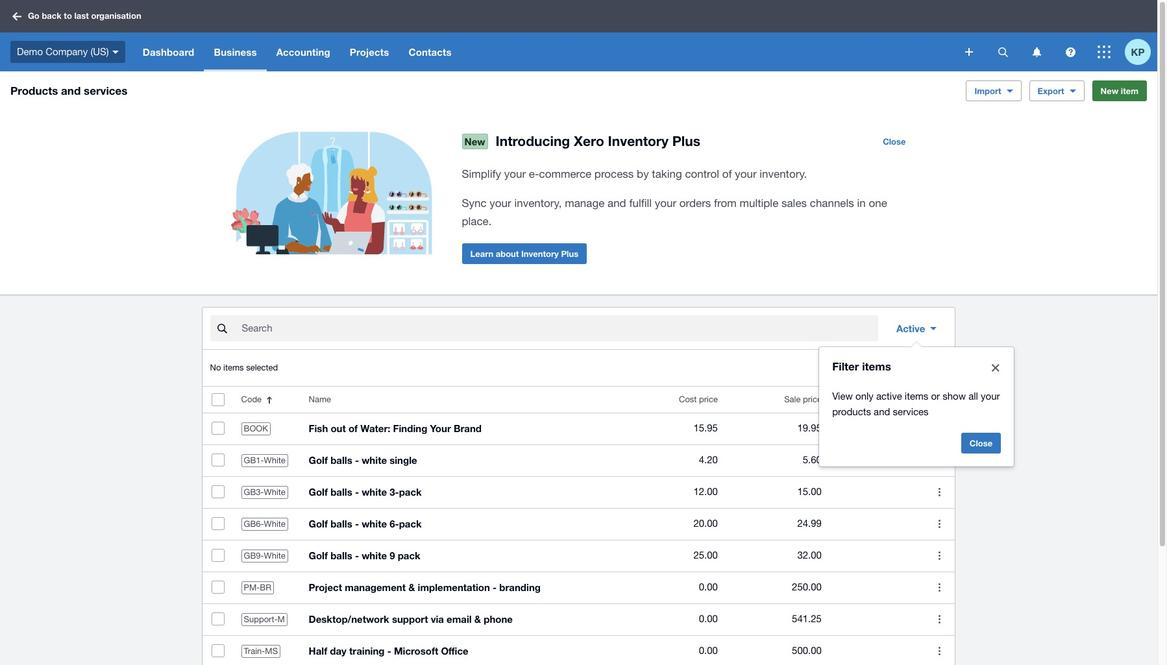 Task type: vqa. For each thing, say whether or not it's contained in the screenshot.
Code
yes



Task type: locate. For each thing, give the bounding box(es) containing it.
(us)
[[90, 46, 109, 57]]

svg image left the go
[[12, 12, 21, 20]]

products
[[832, 406, 871, 417]]

- down golf balls - white single at the bottom left of page
[[355, 486, 359, 498]]

close button up one
[[875, 131, 914, 152]]

plus inside button
[[561, 249, 579, 259]]

0 vertical spatial services
[[84, 84, 128, 97]]

gb3-white
[[244, 488, 286, 497]]

sales
[[782, 197, 807, 210]]

0 vertical spatial actions image
[[927, 447, 953, 473]]

white down book link on the left of the page
[[264, 456, 286, 466]]

services inside view only active items or show all your products and services
[[893, 406, 929, 417]]

white for 9
[[362, 550, 387, 562]]

of right control
[[722, 168, 732, 180]]

- up golf balls - white 9 pack
[[355, 518, 359, 530]]

golf down fish
[[309, 454, 328, 466]]

golf for golf balls - white 6-pack
[[309, 518, 328, 530]]

close inside filter items dialog
[[970, 438, 993, 449]]

2 vertical spatial pack
[[398, 550, 421, 562]]

- inside golf balls - white 6-pack link
[[355, 518, 359, 530]]

1 vertical spatial close
[[970, 438, 993, 449]]

3 actions image from the top
[[927, 638, 953, 664]]

0 horizontal spatial of
[[349, 423, 358, 434]]

0 vertical spatial 0.00
[[699, 582, 718, 593]]

project
[[309, 582, 342, 593]]

white left 6-
[[362, 518, 387, 530]]

1 vertical spatial of
[[349, 423, 358, 434]]

learn about inventory plus button
[[462, 243, 587, 264]]

price for cost price
[[699, 395, 718, 404]]

0 horizontal spatial new
[[465, 136, 485, 147]]

1 vertical spatial svg image
[[112, 50, 119, 54]]

actions image for desktop/network support via email & phone
[[927, 606, 953, 632]]

plus down manage
[[561, 249, 579, 259]]

training
[[349, 645, 385, 657]]

brand
[[454, 423, 482, 434]]

0.00 link for project management & implementation - branding
[[620, 572, 726, 604]]

- inside half day training - microsoft office link
[[387, 645, 391, 657]]

4 golf from the top
[[309, 550, 328, 562]]

project management & implementation - branding link
[[301, 572, 620, 604]]

price for sale price
[[803, 395, 822, 404]]

4 white from the top
[[264, 551, 286, 561]]

inventory for xero
[[608, 133, 669, 149]]

your
[[504, 168, 526, 180], [735, 168, 757, 180], [490, 197, 511, 210], [655, 197, 677, 210], [981, 391, 1000, 402]]

0 vertical spatial of
[[722, 168, 732, 180]]

1 horizontal spatial services
[[893, 406, 929, 417]]

out
[[331, 423, 346, 434]]

0 vertical spatial plus
[[672, 133, 701, 149]]

pack
[[399, 486, 422, 498], [399, 518, 422, 530], [398, 550, 421, 562]]

1 golf from the top
[[309, 454, 328, 466]]

close button down all
[[961, 433, 1001, 454]]

3 balls from the top
[[331, 518, 352, 530]]

1 vertical spatial services
[[893, 406, 929, 417]]

white for 3-
[[362, 486, 387, 498]]

1 vertical spatial and
[[608, 197, 626, 210]]

- inside golf balls - white 9 pack "link"
[[355, 550, 359, 562]]

white up the gb6-white link
[[264, 488, 286, 497]]

1 horizontal spatial new
[[1101, 86, 1119, 96]]

white left 9
[[362, 550, 387, 562]]

2 horizontal spatial items
[[905, 391, 929, 402]]

services down the (us)
[[84, 84, 128, 97]]

simplify your e-commerce process by taking control of your inventory.
[[462, 168, 807, 180]]

1 horizontal spatial inventory
[[608, 133, 669, 149]]

1 balls from the top
[[331, 454, 352, 466]]

active button
[[886, 316, 948, 342]]

3 white from the top
[[264, 519, 286, 529]]

12.00 link
[[620, 477, 726, 508]]

0.00 for desktop/network support via email & phone
[[699, 614, 718, 625]]

balls for golf balls - white 9 pack
[[331, 550, 352, 562]]

2 horizontal spatial and
[[874, 406, 890, 417]]

2 price from the left
[[803, 395, 822, 404]]

1 horizontal spatial and
[[608, 197, 626, 210]]

pack for golf balls - white 6-pack
[[399, 518, 422, 530]]

projects button
[[340, 32, 399, 71]]

1 actions image from the top
[[927, 447, 953, 473]]

demo
[[17, 46, 43, 57]]

import
[[975, 86, 1002, 96]]

day
[[330, 645, 347, 657]]

4 white from the top
[[362, 550, 387, 562]]

services down quantity
[[893, 406, 929, 417]]

2 0.00 from the top
[[699, 614, 718, 625]]

products
[[10, 84, 58, 97]]

0.00 for half day training - microsoft office
[[699, 645, 718, 656]]

2 vertical spatial 0.00
[[699, 645, 718, 656]]

- left branding
[[493, 582, 497, 593]]

your left e-
[[504, 168, 526, 180]]

new for new
[[465, 136, 485, 147]]

gb9-white link
[[233, 540, 301, 572]]

white left '3-'
[[362, 486, 387, 498]]

demo company (us) button
[[0, 32, 133, 71]]

implementation
[[418, 582, 490, 593]]

golf for golf balls - white 9 pack
[[309, 550, 328, 562]]

and right the products
[[61, 84, 81, 97]]

250.00 link
[[726, 572, 830, 604]]

import button
[[966, 81, 1022, 101]]

last
[[74, 11, 89, 21]]

balls up golf balls - white 9 pack
[[331, 518, 352, 530]]

name button
[[301, 387, 620, 413]]

0 vertical spatial inventory
[[608, 133, 669, 149]]

2 white from the top
[[264, 488, 286, 497]]

1 white from the top
[[264, 456, 286, 466]]

code
[[241, 395, 262, 404]]

actions image for golf balls - white 6-pack
[[927, 511, 953, 537]]

learn
[[470, 249, 494, 259]]

new left item
[[1101, 86, 1119, 96]]

pm-br link
[[233, 572, 301, 604]]

close up one
[[883, 136, 906, 147]]

quantity button
[[830, 387, 924, 413]]

organisation
[[91, 11, 141, 21]]

list of items with cost price, sale price and quantity element
[[202, 387, 955, 666]]

0 vertical spatial &
[[408, 582, 415, 593]]

close image
[[983, 355, 1009, 381]]

pack for golf balls - white 9 pack
[[398, 550, 421, 562]]

svg image inside go back to last organisation link
[[12, 12, 21, 20]]

xero
[[574, 133, 604, 149]]

0 horizontal spatial price
[[699, 395, 718, 404]]

1 vertical spatial &
[[474, 614, 481, 625]]

new inside button
[[1101, 86, 1119, 96]]

balls for golf balls - white 3-pack
[[331, 486, 352, 498]]

2 balls from the top
[[331, 486, 352, 498]]

gb9-white
[[244, 551, 286, 561]]

actions image for office
[[927, 638, 953, 664]]

9
[[390, 550, 395, 562]]

0 horizontal spatial close
[[883, 136, 906, 147]]

place.
[[462, 215, 492, 228]]

inventory inside learn about inventory plus button
[[521, 249, 559, 259]]

actions image for project management & implementation - branding
[[927, 575, 953, 601]]

commerce
[[539, 168, 592, 180]]

golf balls - white 3-pack
[[309, 486, 422, 498]]

1 white from the top
[[362, 454, 387, 466]]

contacts
[[409, 46, 452, 58]]

0 horizontal spatial svg image
[[12, 12, 21, 20]]

1 horizontal spatial close button
[[961, 433, 1001, 454]]

fish out of water: finding your brand link
[[301, 413, 620, 445]]

1 horizontal spatial items
[[862, 360, 891, 373]]

golf right gb3-white link in the bottom left of the page
[[309, 486, 328, 498]]

office
[[441, 645, 469, 657]]

0 horizontal spatial items
[[223, 363, 244, 373]]

and down active
[[874, 406, 890, 417]]

0 vertical spatial close
[[883, 136, 906, 147]]

1 vertical spatial inventory
[[521, 249, 559, 259]]

svg image right the (us)
[[112, 50, 119, 54]]

0 horizontal spatial and
[[61, 84, 81, 97]]

introducing xero inventory plus image
[[202, 131, 462, 274]]

&
[[408, 582, 415, 593], [474, 614, 481, 625]]

0.00
[[699, 582, 718, 593], [699, 614, 718, 625], [699, 645, 718, 656]]

of
[[722, 168, 732, 180], [349, 423, 358, 434]]

balls down out
[[331, 454, 352, 466]]

white for golf balls - white single
[[264, 456, 286, 466]]

4 balls from the top
[[331, 550, 352, 562]]

- for 3-
[[355, 486, 359, 498]]

0 horizontal spatial services
[[84, 84, 128, 97]]

plus up control
[[672, 133, 701, 149]]

- inside 'golf balls - white 3-pack' link
[[355, 486, 359, 498]]

svg image inside demo company (us) popup button
[[112, 50, 119, 54]]

3 0.00 from the top
[[699, 645, 718, 656]]

white up pm-br link
[[264, 551, 286, 561]]

- up golf balls - white 3-pack
[[355, 454, 359, 466]]

selected
[[246, 363, 278, 373]]

2 0.00 link from the top
[[620, 604, 726, 636]]

code button
[[233, 387, 301, 413]]

0 vertical spatial close button
[[875, 131, 914, 152]]

by
[[637, 168, 649, 180]]

gb3-white link
[[233, 477, 301, 508]]

business button
[[204, 32, 267, 71]]

back
[[42, 11, 62, 21]]

1 horizontal spatial svg image
[[112, 50, 119, 54]]

and left fulfill
[[608, 197, 626, 210]]

1 0.00 from the top
[[699, 582, 718, 593]]

close down all
[[970, 438, 993, 449]]

in
[[857, 197, 866, 210]]

delete
[[860, 363, 886, 373]]

gb6-white
[[244, 519, 286, 529]]

white left single
[[362, 454, 387, 466]]

banner containing kp
[[0, 0, 1158, 71]]

golf inside "link"
[[309, 550, 328, 562]]

items left the or
[[905, 391, 929, 402]]

0 horizontal spatial inventory
[[521, 249, 559, 259]]

dashboard link
[[133, 32, 204, 71]]

1 horizontal spatial of
[[722, 168, 732, 180]]

items right no
[[223, 363, 244, 373]]

4 actions image from the top
[[927, 606, 953, 632]]

2 white from the top
[[362, 486, 387, 498]]

-
[[355, 454, 359, 466], [355, 486, 359, 498], [355, 518, 359, 530], [355, 550, 359, 562], [493, 582, 497, 593], [387, 645, 391, 657]]

& up desktop/network support via email & phone
[[408, 582, 415, 593]]

items
[[862, 360, 891, 373], [223, 363, 244, 373], [905, 391, 929, 402]]

2 actions image from the top
[[927, 479, 953, 505]]

1 vertical spatial pack
[[399, 518, 422, 530]]

- down golf balls - white 6-pack
[[355, 550, 359, 562]]

items right filter
[[862, 360, 891, 373]]

actions image
[[927, 447, 953, 473], [927, 479, 953, 505], [927, 638, 953, 664]]

1 vertical spatial actions image
[[927, 479, 953, 505]]

export
[[1038, 86, 1065, 96]]

pack down '3-'
[[399, 518, 422, 530]]

0 vertical spatial pack
[[399, 486, 422, 498]]

balls inside "link"
[[331, 550, 352, 562]]

actions image
[[927, 511, 953, 537], [927, 543, 953, 569], [927, 575, 953, 601], [927, 606, 953, 632]]

balls down golf balls - white single at the bottom left of page
[[331, 486, 352, 498]]

0 vertical spatial svg image
[[12, 12, 21, 20]]

- inside golf balls - white single link
[[355, 454, 359, 466]]

2 actions image from the top
[[927, 543, 953, 569]]

1 0.00 link from the top
[[620, 572, 726, 604]]

white inside "link"
[[362, 550, 387, 562]]

new
[[1101, 86, 1119, 96], [465, 136, 485, 147]]

banner
[[0, 0, 1158, 71]]

view only active items or show all your products and services
[[832, 391, 1000, 417]]

pack inside "link"
[[398, 550, 421, 562]]

balls up project
[[331, 550, 352, 562]]

pack for golf balls - white 3-pack
[[399, 486, 422, 498]]

15.00
[[798, 486, 822, 497]]

- for 9
[[355, 550, 359, 562]]

svg image
[[1098, 45, 1111, 58], [998, 47, 1008, 57], [1033, 47, 1041, 57], [1066, 47, 1076, 57], [965, 48, 973, 56]]

email
[[447, 614, 472, 625]]

actions image for golf balls - white 9 pack
[[927, 543, 953, 569]]

1 horizontal spatial close
[[970, 438, 993, 449]]

3 0.00 link from the top
[[620, 636, 726, 666]]

0 vertical spatial new
[[1101, 86, 1119, 96]]

1 horizontal spatial plus
[[672, 133, 701, 149]]

price right cost
[[699, 395, 718, 404]]

25.00 link
[[620, 540, 726, 572]]

of right out
[[349, 423, 358, 434]]

pack right 9
[[398, 550, 421, 562]]

go
[[28, 11, 39, 21]]

- right training
[[387, 645, 391, 657]]

15.00 link
[[726, 477, 830, 508]]

0 horizontal spatial close button
[[875, 131, 914, 152]]

& right email
[[474, 614, 481, 625]]

1 vertical spatial close button
[[961, 433, 1001, 454]]

your up multiple
[[735, 168, 757, 180]]

inventory right about
[[521, 249, 559, 259]]

0 horizontal spatial &
[[408, 582, 415, 593]]

and inside sync your inventory, manage and fulfill your orders from multiple sales channels in one place.
[[608, 197, 626, 210]]

new up simplify
[[465, 136, 485, 147]]

your right all
[[981, 391, 1000, 402]]

all
[[969, 391, 978, 402]]

delete button
[[852, 358, 894, 379]]

0.00 link for half day training - microsoft office
[[620, 636, 726, 666]]

3 golf from the top
[[309, 518, 328, 530]]

svg image
[[12, 12, 21, 20], [112, 50, 119, 54]]

1 horizontal spatial price
[[803, 395, 822, 404]]

golf right the gb6-white link
[[309, 518, 328, 530]]

1 price from the left
[[699, 395, 718, 404]]

golf balls - white 6-pack link
[[301, 508, 620, 540]]

1 vertical spatial plus
[[561, 249, 579, 259]]

white for golf balls - white 3-pack
[[264, 488, 286, 497]]

gb6-white link
[[233, 508, 301, 540]]

0 horizontal spatial plus
[[561, 249, 579, 259]]

white down gb3-white link in the bottom left of the page
[[264, 519, 286, 529]]

1 horizontal spatial &
[[474, 614, 481, 625]]

1 vertical spatial new
[[465, 136, 485, 147]]

golf for golf balls - white single
[[309, 454, 328, 466]]

2 vertical spatial actions image
[[927, 638, 953, 664]]

white for golf balls - white 9 pack
[[264, 551, 286, 561]]

3 actions image from the top
[[927, 575, 953, 601]]

250.00
[[792, 582, 822, 593]]

price right the sale
[[803, 395, 822, 404]]

500.00 link
[[726, 636, 830, 666]]

2 golf from the top
[[309, 486, 328, 498]]

inventory up simplify your e-commerce process by taking control of your inventory.
[[608, 133, 669, 149]]

cost price
[[679, 395, 718, 404]]

golf balls - white single link
[[301, 445, 620, 477]]

services
[[84, 84, 128, 97], [893, 406, 929, 417]]

6-
[[390, 518, 399, 530]]

1 actions image from the top
[[927, 511, 953, 537]]

2 vertical spatial and
[[874, 406, 890, 417]]

pack down single
[[399, 486, 422, 498]]

from
[[714, 197, 737, 210]]

items for filter
[[862, 360, 891, 373]]

golf up project
[[309, 550, 328, 562]]

3 white from the top
[[362, 518, 387, 530]]

inventory for about
[[521, 249, 559, 259]]

1 vertical spatial 0.00
[[699, 614, 718, 625]]



Task type: describe. For each thing, give the bounding box(es) containing it.
4.20 link
[[620, 445, 726, 477]]

m
[[278, 615, 285, 625]]

control
[[685, 168, 719, 180]]

golf balls - white 9 pack link
[[301, 540, 620, 572]]

multiple
[[740, 197, 779, 210]]

new for new item
[[1101, 86, 1119, 96]]

32.00
[[798, 550, 822, 561]]

taking
[[652, 168, 682, 180]]

simplify
[[462, 168, 501, 180]]

golf balls - white 9 pack
[[309, 550, 421, 562]]

20.00 link
[[620, 508, 726, 540]]

export button
[[1029, 81, 1085, 101]]

products and services
[[10, 84, 128, 97]]

train-ms
[[244, 647, 278, 656]]

no
[[210, 363, 221, 373]]

white for golf balls - white 6-pack
[[264, 519, 286, 529]]

white for single
[[362, 454, 387, 466]]

white for 6-
[[362, 518, 387, 530]]

company
[[46, 46, 88, 57]]

sale price
[[784, 395, 822, 404]]

gb3-
[[244, 488, 264, 497]]

orders
[[680, 197, 711, 210]]

balls for golf balls - white single
[[331, 454, 352, 466]]

cost price button
[[620, 387, 726, 413]]

fish
[[309, 423, 328, 434]]

dashboard
[[143, 46, 194, 58]]

19.95
[[798, 423, 822, 434]]

4.20
[[699, 454, 718, 466]]

3-
[[390, 486, 399, 498]]

half day training - microsoft office
[[309, 645, 469, 657]]

sale
[[784, 395, 801, 404]]

gb9-
[[244, 551, 264, 561]]

- for 6-
[[355, 518, 359, 530]]

Search search field
[[241, 316, 878, 341]]

plus for introducing xero inventory plus
[[672, 133, 701, 149]]

project management & implementation - branding
[[309, 582, 541, 593]]

show
[[943, 391, 966, 402]]

only
[[856, 391, 874, 402]]

no items selected
[[210, 363, 278, 373]]

microsoft
[[394, 645, 438, 657]]

5.60 link
[[726, 445, 830, 477]]

and inside view only active items or show all your products and services
[[874, 406, 890, 417]]

- for single
[[355, 454, 359, 466]]

balls for golf balls - white 6-pack
[[331, 518, 352, 530]]

projects
[[350, 46, 389, 58]]

e-
[[529, 168, 539, 180]]

inventory.
[[760, 168, 807, 180]]

support-m link
[[233, 604, 301, 636]]

channels
[[810, 197, 854, 210]]

desktop/network
[[309, 614, 389, 625]]

filter
[[832, 360, 859, 373]]

sync
[[462, 197, 487, 210]]

close button inside filter items dialog
[[961, 433, 1001, 454]]

introducing xero inventory plus
[[496, 133, 701, 149]]

demo company (us)
[[17, 46, 109, 57]]

items for no
[[223, 363, 244, 373]]

book link
[[233, 413, 301, 445]]

management
[[345, 582, 406, 593]]

19.95 link
[[726, 413, 830, 445]]

15.95
[[694, 423, 718, 434]]

your
[[430, 423, 451, 434]]

golf for golf balls - white 3-pack
[[309, 486, 328, 498]]

- inside project management & implementation - branding link
[[493, 582, 497, 593]]

contacts button
[[399, 32, 461, 71]]

fish out of water: finding your brand
[[309, 423, 482, 434]]

500.00
[[792, 645, 822, 656]]

24.99 link
[[726, 508, 830, 540]]

go back to last organisation link
[[8, 5, 149, 28]]

about
[[496, 249, 519, 259]]

manage
[[565, 197, 605, 210]]

one
[[869, 197, 887, 210]]

gb1-white
[[244, 456, 286, 466]]

business
[[214, 46, 257, 58]]

desktop/network support via email & phone
[[309, 614, 513, 625]]

book
[[244, 424, 268, 434]]

0.00 for project management & implementation - branding
[[699, 582, 718, 593]]

filter items dialog
[[820, 347, 1014, 467]]

plus for learn about inventory plus
[[561, 249, 579, 259]]

0.00 link for desktop/network support via email & phone
[[620, 604, 726, 636]]

your right fulfill
[[655, 197, 677, 210]]

ms
[[265, 647, 278, 656]]

0 vertical spatial and
[[61, 84, 81, 97]]

train-ms link
[[233, 636, 301, 666]]

new item button
[[1092, 81, 1147, 101]]

name
[[309, 395, 331, 404]]

fulfill
[[629, 197, 652, 210]]

items inside view only active items or show all your products and services
[[905, 391, 929, 402]]

your inside view only active items or show all your products and services
[[981, 391, 1000, 402]]

5.60
[[803, 454, 822, 466]]

actions image for pack
[[927, 479, 953, 505]]

of inside fish out of water: finding your brand 'link'
[[349, 423, 358, 434]]

to
[[64, 11, 72, 21]]

finding
[[393, 423, 427, 434]]

view
[[832, 391, 853, 402]]

cost
[[679, 395, 697, 404]]

12.00
[[694, 486, 718, 497]]

half day training - microsoft office link
[[301, 636, 620, 666]]

phone
[[484, 614, 513, 625]]

accounting button
[[267, 32, 340, 71]]

your right sync
[[490, 197, 511, 210]]

active
[[876, 391, 902, 402]]



